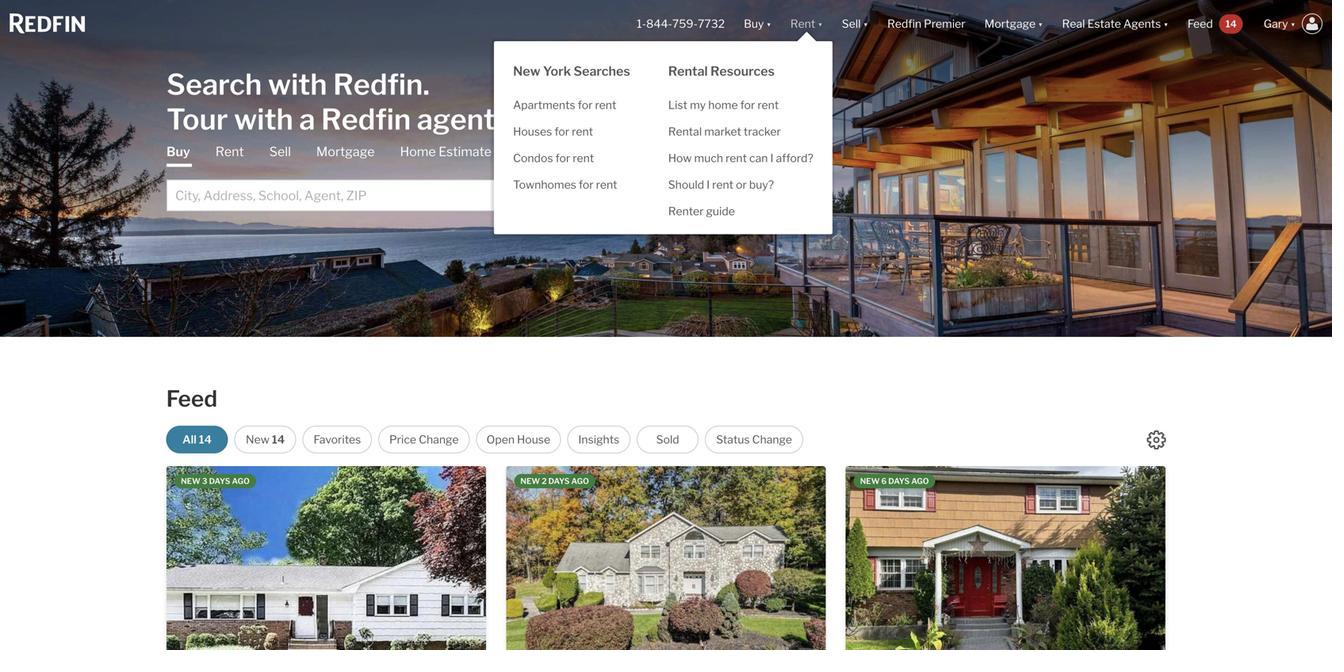 Task type: vqa. For each thing, say whether or not it's contained in the screenshot.
5901
no



Task type: describe. For each thing, give the bounding box(es) containing it.
buy ▾
[[744, 17, 772, 30]]

days for 2
[[549, 477, 570, 486]]

mortgage ▾ button
[[985, 0, 1044, 48]]

all
[[183, 433, 197, 447]]

much
[[695, 152, 724, 165]]

renter
[[669, 205, 704, 218]]

agent.
[[417, 102, 503, 137]]

new for new york
[[513, 64, 541, 79]]

my
[[690, 98, 706, 112]]

rent link
[[216, 143, 244, 161]]

for for houses for rent
[[555, 125, 570, 139]]

▾ for rent ▾
[[818, 17, 823, 30]]

new for new 6 days ago
[[861, 477, 880, 486]]

sell ▾ button
[[842, 0, 869, 48]]

new for new 3 days ago
[[181, 477, 201, 486]]

estimate
[[439, 144, 492, 159]]

buy link
[[167, 143, 190, 167]]

for for condos for rent
[[556, 152, 571, 165]]

afford?
[[776, 152, 814, 165]]

redfin.
[[333, 67, 430, 102]]

rent for rent ▾
[[791, 17, 816, 30]]

tracker
[[744, 125, 781, 139]]

should
[[669, 178, 705, 192]]

mortgage ▾ button
[[976, 0, 1053, 48]]

ago for new 6 days ago
[[912, 477, 930, 486]]

home estimate
[[400, 144, 492, 159]]

days for 3
[[209, 477, 230, 486]]

home estimate link
[[400, 143, 492, 161]]

new for new 2 days ago
[[521, 477, 540, 486]]

844-
[[647, 17, 673, 30]]

rent up tracker
[[758, 98, 779, 112]]

insights
[[579, 433, 620, 447]]

rent for apartments for rent
[[595, 98, 617, 112]]

1-
[[637, 17, 647, 30]]

rent for condos for rent
[[573, 152, 594, 165]]

open
[[487, 433, 515, 447]]

or
[[736, 178, 747, 192]]

search
[[167, 67, 262, 102]]

change for status change
[[753, 433, 793, 447]]

dialog containing new york
[[494, 32, 833, 235]]

new 6 days ago
[[861, 477, 930, 486]]

6
[[882, 477, 887, 486]]

759-
[[673, 17, 698, 30]]

redfin inside search with redfin. tour with a redfin agent.
[[321, 102, 411, 137]]

rent for should i rent or buy?
[[713, 178, 734, 192]]

sell link
[[270, 143, 291, 161]]

14 for all 14
[[199, 433, 212, 447]]

townhomes
[[513, 178, 577, 192]]

for for apartments for rent
[[578, 98, 593, 112]]

redfin premier
[[888, 17, 966, 30]]

2
[[542, 477, 547, 486]]

premier
[[924, 17, 966, 30]]

rent for townhomes for rent
[[596, 178, 618, 192]]

redfin premier button
[[878, 0, 976, 48]]

real estate agents ▾ link
[[1063, 0, 1169, 48]]

home
[[400, 144, 436, 159]]

apartments
[[513, 98, 576, 112]]

house
[[517, 433, 551, 447]]

renter guide
[[669, 205, 735, 218]]

apartments for rent
[[513, 98, 617, 112]]

condos for rent
[[513, 152, 594, 165]]

apartments for rent link
[[494, 92, 650, 119]]

mortgage for mortgage ▾
[[985, 17, 1036, 30]]

rent ▾ button
[[791, 0, 823, 48]]

list my home for rent
[[669, 98, 779, 112]]

rental for rental market tracker
[[669, 125, 702, 139]]

open house
[[487, 433, 551, 447]]

how much rent can i afford? link
[[650, 145, 833, 172]]

status change
[[717, 433, 793, 447]]

renter guide link
[[650, 198, 833, 225]]

▾ for gary ▾
[[1291, 17, 1296, 30]]

Status Change radio
[[705, 426, 804, 454]]

houses for rent link
[[494, 119, 650, 145]]

Insights radio
[[568, 426, 631, 454]]

1 photo of 22 appledale ln, chestnut ridge, ny 10977 image from the left
[[507, 467, 826, 651]]

▾ for buy ▾
[[767, 17, 772, 30]]

2 photo of 22 appledale ln, chestnut ridge, ny 10977 image from the left
[[826, 467, 1146, 651]]

for right "home" at the top right
[[741, 98, 756, 112]]

how much rent can i afford?
[[669, 152, 814, 165]]

houses for rent
[[513, 125, 593, 139]]

should i rent or buy? link
[[650, 172, 833, 198]]

sell for sell
[[270, 144, 291, 159]]

City, Address, School, Agent, ZIP search field
[[167, 180, 568, 211]]

market
[[705, 125, 742, 139]]

rent ▾
[[791, 17, 823, 30]]

status
[[717, 433, 750, 447]]

▾ for mortgage ▾
[[1039, 17, 1044, 30]]

condos for rent link
[[494, 145, 650, 172]]

price
[[390, 433, 417, 447]]

1-844-759-7732 link
[[637, 17, 725, 30]]

all 14
[[183, 433, 212, 447]]



Task type: locate. For each thing, give the bounding box(es) containing it.
1 vertical spatial i
[[707, 178, 710, 192]]

feed right agents
[[1188, 17, 1214, 30]]

rental market tracker link
[[650, 119, 833, 145]]

gary
[[1264, 17, 1289, 30]]

change for price change
[[419, 433, 459, 447]]

sell right the rent ▾
[[842, 17, 861, 30]]

rent down searches
[[595, 98, 617, 112]]

rent
[[595, 98, 617, 112], [758, 98, 779, 112], [572, 125, 593, 139], [573, 152, 594, 165], [726, 152, 747, 165], [596, 178, 618, 192], [713, 178, 734, 192]]

for down apartments for rent
[[555, 125, 570, 139]]

buy ▾ button
[[735, 0, 781, 48]]

0 horizontal spatial redfin
[[321, 102, 411, 137]]

▾ left sell ▾ at the right top of page
[[818, 17, 823, 30]]

buy inside tab list
[[167, 144, 190, 159]]

days for 6
[[889, 477, 910, 486]]

rental up how
[[669, 125, 702, 139]]

2 horizontal spatial new
[[861, 477, 880, 486]]

2 photo of 4 robert ct, nanuet, ny 10954 image from the left
[[1166, 467, 1333, 651]]

real
[[1063, 17, 1086, 30]]

▾ left the rent ▾
[[767, 17, 772, 30]]

i right can at the right of page
[[771, 152, 774, 165]]

4 ▾ from the left
[[1039, 17, 1044, 30]]

rent right buy ▾ at top
[[791, 17, 816, 30]]

▾
[[767, 17, 772, 30], [818, 17, 823, 30], [864, 17, 869, 30], [1039, 17, 1044, 30], [1164, 17, 1169, 30], [1291, 17, 1296, 30]]

1 ▾ from the left
[[767, 17, 772, 30]]

sell right rent link
[[270, 144, 291, 159]]

change right status
[[753, 433, 793, 447]]

0 horizontal spatial 14
[[199, 433, 212, 447]]

home
[[709, 98, 738, 112]]

new york searches
[[513, 64, 631, 79]]

0 horizontal spatial sell
[[270, 144, 291, 159]]

new left york
[[513, 64, 541, 79]]

real estate agents ▾
[[1063, 17, 1169, 30]]

days right 2
[[549, 477, 570, 486]]

3 new from the left
[[861, 477, 880, 486]]

mortgage up city, address, school, agent, zip search field
[[316, 144, 375, 159]]

1 horizontal spatial new
[[513, 64, 541, 79]]

with
[[268, 67, 327, 102], [234, 102, 293, 137]]

list
[[669, 98, 688, 112]]

0 vertical spatial rent
[[791, 17, 816, 30]]

mortgage link
[[316, 143, 375, 161]]

days right 6
[[889, 477, 910, 486]]

2 horizontal spatial 14
[[1226, 18, 1237, 30]]

▾ left real
[[1039, 17, 1044, 30]]

tab list
[[167, 143, 603, 211]]

tour
[[167, 102, 228, 137]]

1 vertical spatial buy
[[167, 144, 190, 159]]

buy inside dropdown button
[[744, 17, 764, 30]]

0 horizontal spatial mortgage
[[316, 144, 375, 159]]

1 vertical spatial sell
[[270, 144, 291, 159]]

mortgage ▾
[[985, 17, 1044, 30]]

how
[[669, 152, 692, 165]]

Sold radio
[[637, 426, 699, 454]]

new left 6
[[861, 477, 880, 486]]

1 horizontal spatial feed
[[1188, 17, 1214, 30]]

sell ▾
[[842, 17, 869, 30]]

sell inside dropdown button
[[842, 17, 861, 30]]

0 horizontal spatial feed
[[166, 386, 218, 413]]

0 horizontal spatial ago
[[232, 477, 250, 486]]

0 horizontal spatial i
[[707, 178, 710, 192]]

14
[[1226, 18, 1237, 30], [199, 433, 212, 447], [272, 433, 285, 447]]

0 horizontal spatial new
[[246, 433, 270, 447]]

▾ right gary
[[1291, 17, 1296, 30]]

ago for new 2 days ago
[[572, 477, 589, 486]]

2 ago from the left
[[572, 477, 589, 486]]

0 vertical spatial feed
[[1188, 17, 1214, 30]]

1 photo of 4 robert ct, nanuet, ny 10954 image from the left
[[846, 467, 1166, 651]]

buy for buy
[[167, 144, 190, 159]]

feed up all
[[166, 386, 218, 413]]

1 horizontal spatial ago
[[572, 477, 589, 486]]

rental for rental resources
[[669, 64, 708, 79]]

rent down condos for rent link
[[596, 178, 618, 192]]

for up townhomes for rent
[[556, 152, 571, 165]]

14 inside the all option
[[199, 433, 212, 447]]

▾ inside dropdown button
[[818, 17, 823, 30]]

Price Change radio
[[379, 426, 470, 454]]

photo of 40 fox hill rd, upper saddle river, nj 07458 image
[[167, 467, 487, 651]]

6 ▾ from the left
[[1291, 17, 1296, 30]]

sell for sell ▾
[[842, 17, 861, 30]]

buy ▾ button
[[744, 0, 772, 48]]

2 ▾ from the left
[[818, 17, 823, 30]]

change
[[419, 433, 459, 447], [753, 433, 793, 447]]

New radio
[[235, 426, 296, 454]]

ago right 3
[[232, 477, 250, 486]]

7732
[[698, 17, 725, 30]]

feed
[[1188, 17, 1214, 30], [166, 386, 218, 413]]

sold
[[657, 433, 680, 447]]

redfin up mortgage link
[[321, 102, 411, 137]]

1 new from the left
[[181, 477, 201, 486]]

1 vertical spatial feed
[[166, 386, 218, 413]]

14 right all
[[199, 433, 212, 447]]

1 horizontal spatial redfin
[[888, 17, 922, 30]]

option group containing all
[[166, 426, 804, 454]]

3 ago from the left
[[912, 477, 930, 486]]

rent down houses for rent link
[[573, 152, 594, 165]]

rent left or
[[713, 178, 734, 192]]

rent inside tab list
[[216, 144, 244, 159]]

mortgage inside tab list
[[316, 144, 375, 159]]

i right should
[[707, 178, 710, 192]]

3
[[202, 477, 207, 486]]

new up the new 3 days ago
[[246, 433, 270, 447]]

rent inside dropdown button
[[791, 17, 816, 30]]

houses
[[513, 125, 552, 139]]

new 14
[[246, 433, 285, 447]]

1 vertical spatial rental
[[669, 125, 702, 139]]

14 left favorites on the left bottom of the page
[[272, 433, 285, 447]]

1 horizontal spatial mortgage
[[985, 17, 1036, 30]]

0 horizontal spatial buy
[[167, 144, 190, 159]]

search with redfin. tour with a redfin agent.
[[167, 67, 503, 137]]

new left 2
[[521, 477, 540, 486]]

1 days from the left
[[209, 477, 230, 486]]

14 for new 14
[[272, 433, 285, 447]]

new
[[513, 64, 541, 79], [246, 433, 270, 447]]

rent down tour
[[216, 144, 244, 159]]

townhomes for rent
[[513, 178, 618, 192]]

new left 3
[[181, 477, 201, 486]]

1 vertical spatial rent
[[216, 144, 244, 159]]

0 vertical spatial buy
[[744, 17, 764, 30]]

buy for buy ▾
[[744, 17, 764, 30]]

2 horizontal spatial ago
[[912, 477, 930, 486]]

14 inside the new option
[[272, 433, 285, 447]]

gary ▾
[[1264, 17, 1296, 30]]

1 change from the left
[[419, 433, 459, 447]]

rental market tracker
[[669, 125, 781, 139]]

condos
[[513, 152, 553, 165]]

townhomes for rent link
[[494, 172, 650, 198]]

buy
[[744, 17, 764, 30], [167, 144, 190, 159]]

ago right 6
[[912, 477, 930, 486]]

real estate agents ▾ button
[[1053, 0, 1179, 48]]

sell ▾ button
[[833, 0, 878, 48]]

ago for new 3 days ago
[[232, 477, 250, 486]]

guide
[[707, 205, 735, 218]]

14 left gary
[[1226, 18, 1237, 30]]

0 horizontal spatial new
[[181, 477, 201, 486]]

favorites
[[314, 433, 361, 447]]

mortgage inside mortgage ▾ dropdown button
[[985, 17, 1036, 30]]

a
[[299, 102, 315, 137]]

rent
[[791, 17, 816, 30], [216, 144, 244, 159]]

▾ inside dropdown button
[[1164, 17, 1169, 30]]

rent for how much rent can i afford?
[[726, 152, 747, 165]]

rental resources
[[669, 64, 775, 79]]

photo of 4 robert ct, nanuet, ny 10954 image
[[846, 467, 1166, 651], [1166, 467, 1333, 651]]

days right 3
[[209, 477, 230, 486]]

1 horizontal spatial days
[[549, 477, 570, 486]]

0 horizontal spatial rent
[[216, 144, 244, 159]]

agents
[[1124, 17, 1162, 30]]

price change
[[390, 433, 459, 447]]

photo of 22 appledale ln, chestnut ridge, ny 10977 image
[[507, 467, 826, 651], [826, 467, 1146, 651]]

0 vertical spatial rental
[[669, 64, 708, 79]]

list my home for rent link
[[650, 92, 833, 119]]

for up houses for rent link
[[578, 98, 593, 112]]

new for new
[[246, 433, 270, 447]]

for
[[578, 98, 593, 112], [741, 98, 756, 112], [555, 125, 570, 139], [556, 152, 571, 165], [579, 178, 594, 192]]

1 rental from the top
[[669, 64, 708, 79]]

change right 'price'
[[419, 433, 459, 447]]

1 horizontal spatial 14
[[272, 433, 285, 447]]

tab list containing buy
[[167, 143, 603, 211]]

All radio
[[166, 426, 228, 454]]

can
[[750, 152, 768, 165]]

2 rental from the top
[[669, 125, 702, 139]]

▾ right the rent ▾
[[864, 17, 869, 30]]

0 horizontal spatial change
[[419, 433, 459, 447]]

0 vertical spatial i
[[771, 152, 774, 165]]

estate
[[1088, 17, 1122, 30]]

Open House radio
[[476, 426, 561, 454]]

1 vertical spatial new
[[246, 433, 270, 447]]

change inside radio
[[753, 433, 793, 447]]

2 days from the left
[[549, 477, 570, 486]]

rental up my
[[669, 64, 708, 79]]

1 vertical spatial mortgage
[[316, 144, 375, 159]]

3 ▾ from the left
[[864, 17, 869, 30]]

ago right 2
[[572, 477, 589, 486]]

mortgage for mortgage
[[316, 144, 375, 159]]

new 2 days ago
[[521, 477, 589, 486]]

2 horizontal spatial days
[[889, 477, 910, 486]]

3 days from the left
[[889, 477, 910, 486]]

new inside option
[[246, 433, 270, 447]]

buy?
[[750, 178, 774, 192]]

york
[[543, 64, 571, 79]]

1 horizontal spatial new
[[521, 477, 540, 486]]

new 3 days ago
[[181, 477, 250, 486]]

for for townhomes for rent
[[579, 178, 594, 192]]

1-844-759-7732
[[637, 17, 725, 30]]

1 horizontal spatial i
[[771, 152, 774, 165]]

resources
[[711, 64, 775, 79]]

5 ▾ from the left
[[1164, 17, 1169, 30]]

▾ for sell ▾
[[864, 17, 869, 30]]

rental inside rental market tracker link
[[669, 125, 702, 139]]

new
[[181, 477, 201, 486], [521, 477, 540, 486], [861, 477, 880, 486]]

1 horizontal spatial buy
[[744, 17, 764, 30]]

rent for rent
[[216, 144, 244, 159]]

should i rent or buy?
[[669, 178, 774, 192]]

redfin left premier
[[888, 17, 922, 30]]

mortgage left real
[[985, 17, 1036, 30]]

sell
[[842, 17, 861, 30], [270, 144, 291, 159]]

buy right 7732
[[744, 17, 764, 30]]

1 vertical spatial redfin
[[321, 102, 411, 137]]

2 new from the left
[[521, 477, 540, 486]]

searches
[[574, 64, 631, 79]]

Favorites radio
[[303, 426, 372, 454]]

redfin inside button
[[888, 17, 922, 30]]

2 change from the left
[[753, 433, 793, 447]]

change inside option
[[419, 433, 459, 447]]

1 horizontal spatial sell
[[842, 17, 861, 30]]

0 vertical spatial new
[[513, 64, 541, 79]]

rent for houses for rent
[[572, 125, 593, 139]]

0 vertical spatial mortgage
[[985, 17, 1036, 30]]

▾ right agents
[[1164, 17, 1169, 30]]

0 horizontal spatial days
[[209, 477, 230, 486]]

for down condos for rent link
[[579, 178, 594, 192]]

rent down the apartments for rent link
[[572, 125, 593, 139]]

1 ago from the left
[[232, 477, 250, 486]]

1 horizontal spatial rent
[[791, 17, 816, 30]]

buy down tour
[[167, 144, 190, 159]]

rent left can at the right of page
[[726, 152, 747, 165]]

1 horizontal spatial change
[[753, 433, 793, 447]]

dialog
[[494, 32, 833, 235]]

new inside dialog
[[513, 64, 541, 79]]

0 vertical spatial sell
[[842, 17, 861, 30]]

option group
[[166, 426, 804, 454]]

0 vertical spatial redfin
[[888, 17, 922, 30]]



